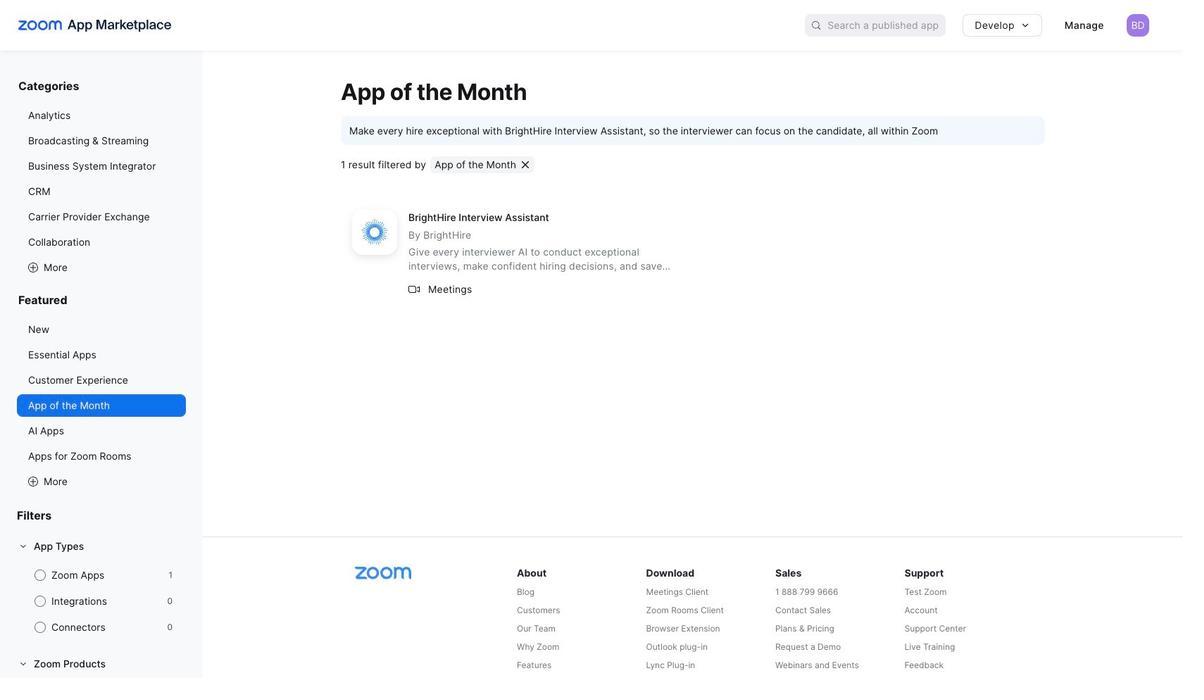 Task type: vqa. For each thing, say whether or not it's contained in the screenshot.
resources
no



Task type: locate. For each thing, give the bounding box(es) containing it.
search a published app element
[[805, 14, 946, 37]]

banner
[[0, 0, 1183, 51]]



Task type: describe. For each thing, give the bounding box(es) containing it.
Search text field
[[828, 15, 946, 36]]

current user is barb dwyer element
[[1127, 14, 1150, 37]]



